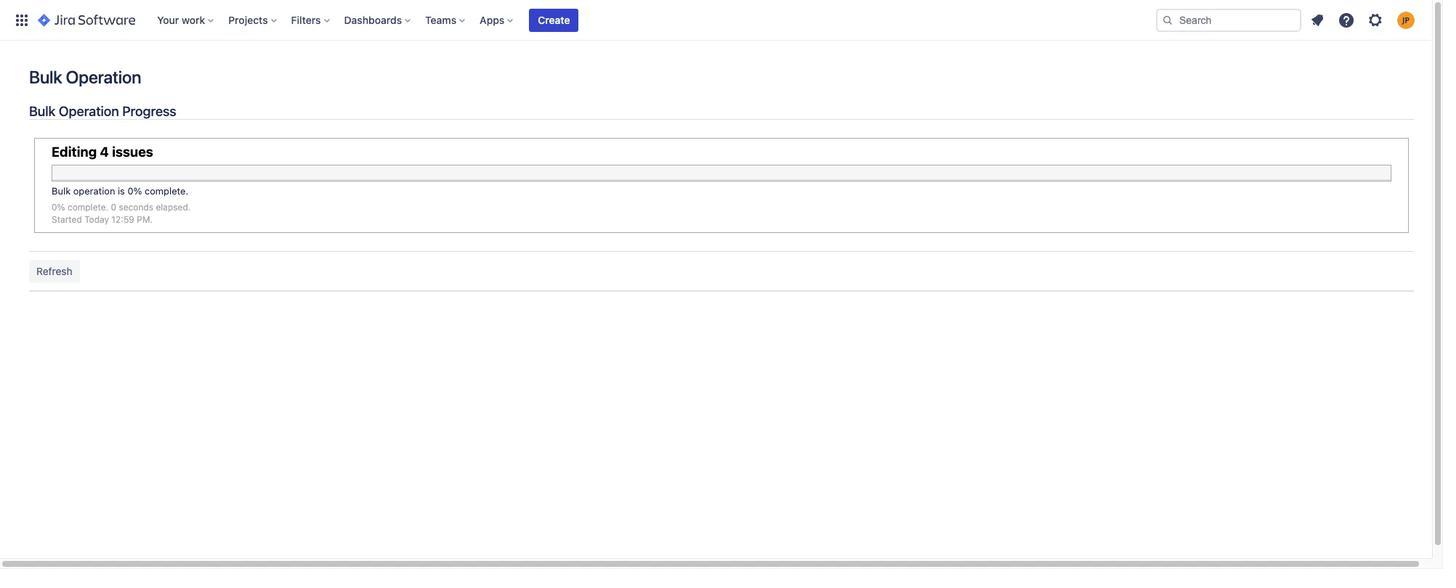 Task type: locate. For each thing, give the bounding box(es) containing it.
1 horizontal spatial complete.
[[145, 185, 188, 197]]

operation for bulk operation
[[66, 67, 141, 87]]

apps button
[[476, 8, 519, 32]]

projects button
[[224, 8, 283, 32]]

editing
[[52, 144, 97, 160]]

primary element
[[9, 0, 1157, 40]]

None submit
[[29, 260, 80, 283]]

projects
[[228, 13, 268, 26]]

operation
[[73, 185, 115, 197]]

1 horizontal spatial 0%
[[128, 185, 142, 197]]

filters
[[291, 13, 321, 26]]

appswitcher icon image
[[13, 11, 31, 29]]

help image
[[1338, 11, 1356, 29]]

your
[[157, 13, 179, 26]]

notifications image
[[1309, 11, 1327, 29]]

bulk inside bulk operation is 0% complete. 0% complete. 0 seconds elapsed. started today 12:59 pm.
[[52, 185, 71, 197]]

operation up bulk operation progress
[[66, 67, 141, 87]]

banner
[[0, 0, 1433, 41]]

bulk
[[29, 67, 62, 87], [29, 103, 56, 119], [52, 185, 71, 197]]

0 horizontal spatial complete.
[[68, 202, 108, 213]]

elapsed.
[[156, 202, 191, 213]]

banner containing your work
[[0, 0, 1433, 41]]

complete.
[[145, 185, 188, 197], [68, 202, 108, 213]]

bulk for bulk operation
[[29, 67, 62, 87]]

operation down bulk operation
[[59, 103, 119, 119]]

0% right is
[[128, 185, 142, 197]]

dashboards button
[[340, 8, 417, 32]]

0 vertical spatial bulk
[[29, 67, 62, 87]]

0
[[111, 202, 116, 213]]

0%
[[128, 185, 142, 197], [52, 202, 65, 213]]

0% up started at the top left of the page
[[52, 202, 65, 213]]

0 vertical spatial 0%
[[128, 185, 142, 197]]

pm.
[[137, 214, 153, 225]]

issues
[[112, 144, 153, 160]]

0 vertical spatial operation
[[66, 67, 141, 87]]

today
[[84, 214, 109, 225]]

is
[[118, 185, 125, 197]]

operation
[[66, 67, 141, 87], [59, 103, 119, 119]]

started
[[52, 214, 82, 225]]

seconds
[[119, 202, 153, 213]]

bulk down appswitcher icon
[[29, 67, 62, 87]]

progress
[[122, 103, 176, 119]]

complete. up elapsed. at the left top of page
[[145, 185, 188, 197]]

bulk up started at the top left of the page
[[52, 185, 71, 197]]

bulk up editing
[[29, 103, 56, 119]]

2 vertical spatial bulk
[[52, 185, 71, 197]]

apps
[[480, 13, 505, 26]]

bulk operation progress
[[29, 103, 176, 119]]

1 vertical spatial 0%
[[52, 202, 65, 213]]

12:59
[[111, 214, 134, 225]]

0 horizontal spatial 0%
[[52, 202, 65, 213]]

1 vertical spatial bulk
[[29, 103, 56, 119]]

complete. up the "today" on the top left of page
[[68, 202, 108, 213]]

settings image
[[1367, 11, 1385, 29]]

jira software image
[[38, 11, 135, 29], [38, 11, 135, 29]]

1 vertical spatial operation
[[59, 103, 119, 119]]



Task type: vqa. For each thing, say whether or not it's contained in the screenshot.
'Manage page ownership' image
no



Task type: describe. For each thing, give the bounding box(es) containing it.
teams button
[[421, 8, 471, 32]]

your profile and settings image
[[1398, 11, 1415, 29]]

create
[[538, 13, 570, 26]]

bulk operation
[[29, 67, 141, 87]]

your work
[[157, 13, 205, 26]]

4
[[100, 144, 109, 160]]

search image
[[1162, 14, 1174, 26]]

0 vertical spatial complete.
[[145, 185, 188, 197]]

dashboards
[[344, 13, 402, 26]]

bulk for bulk operation progress
[[29, 103, 56, 119]]

teams
[[425, 13, 457, 26]]

create button
[[529, 8, 579, 32]]

editing 4 issues
[[52, 144, 153, 160]]

Search field
[[1157, 8, 1302, 32]]

operation for bulk operation progress
[[59, 103, 119, 119]]

work
[[182, 13, 205, 26]]

bulk operation is 0% complete. 0% complete. 0 seconds elapsed. started today 12:59 pm.
[[52, 185, 191, 225]]

filters button
[[287, 8, 336, 32]]

1 vertical spatial complete.
[[68, 202, 108, 213]]

your work button
[[153, 8, 220, 32]]



